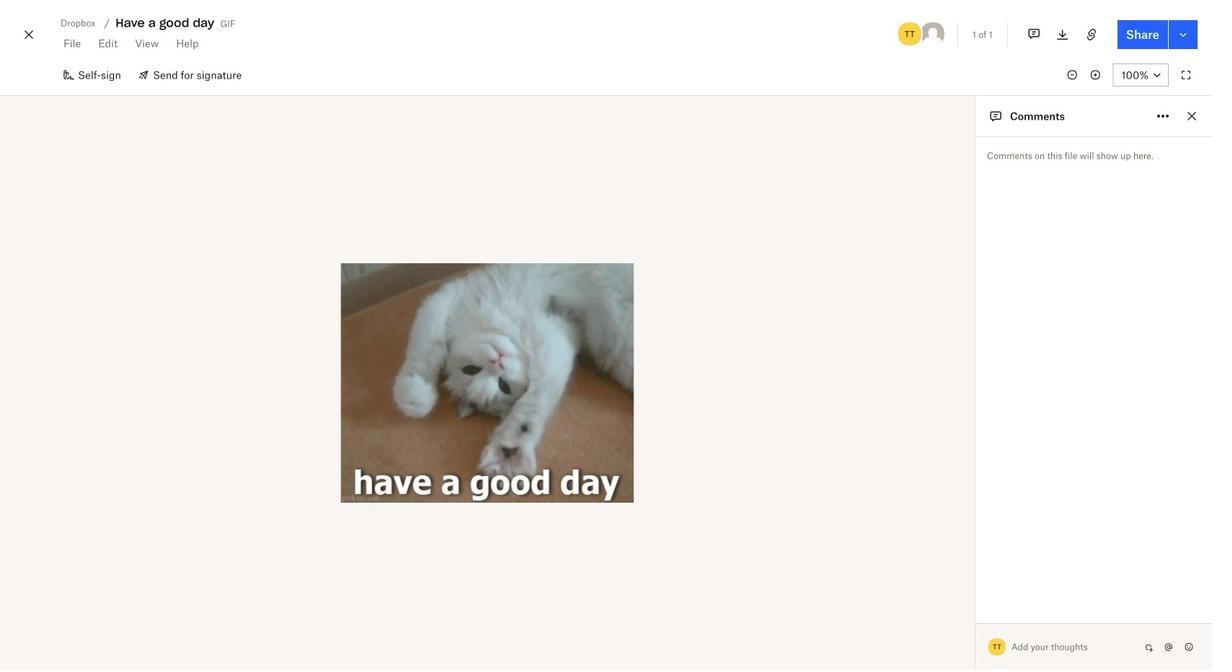 Task type: describe. For each thing, give the bounding box(es) containing it.
close right sidebar image
[[1184, 108, 1201, 125]]



Task type: locate. For each thing, give the bounding box(es) containing it.
have a good day.gif image
[[341, 264, 634, 503]]

close image
[[20, 23, 38, 46]]

add your thoughts image
[[1013, 640, 1129, 656]]

Add your thoughts text field
[[1013, 636, 1141, 659]]



Task type: vqa. For each thing, say whether or not it's contained in the screenshot.
Get signatures
no



